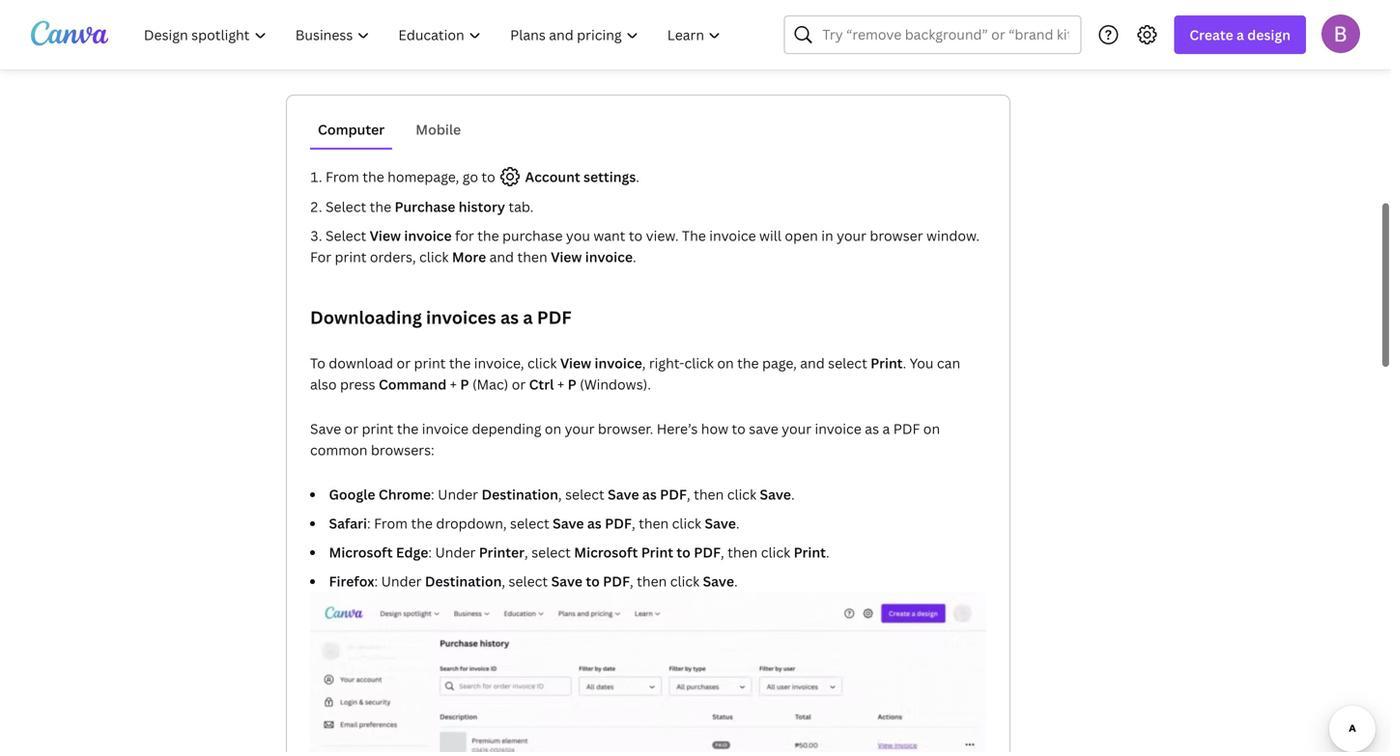 Task type: describe. For each thing, give the bounding box(es) containing it.
history
[[459, 198, 505, 216]]

1 horizontal spatial print
[[794, 543, 826, 562]]

select the purchase history tab.
[[326, 198, 534, 216]]

ctrl
[[529, 375, 554, 394]]

google chrome : under destination , select save as pdf , then click save .
[[329, 485, 795, 504]]

save inside save or print the invoice depending on your browser. here's how to save your invoice as a pdf on common browsers:
[[310, 420, 341, 438]]

print inside save or print the invoice depending on your browser. here's how to save your invoice as a pdf on common browsers:
[[362, 420, 394, 438]]

2 horizontal spatial print
[[871, 354, 903, 372]]

chrome
[[379, 485, 431, 504]]

also
[[310, 375, 337, 394]]

safari : from the dropdown, select save as pdf , then click save .
[[329, 514, 740, 533]]

invoice,
[[474, 354, 524, 372]]

account settings
[[522, 168, 636, 186]]

a inside dropdown button
[[1237, 26, 1244, 44]]

command
[[379, 375, 447, 394]]

0 horizontal spatial your
[[565, 420, 595, 438]]

. inside . you can also press
[[903, 354, 906, 372]]

the left the invoice,
[[449, 354, 471, 372]]

account
[[525, 168, 580, 186]]

Try "remove background" or "brand kit" search field
[[823, 16, 1069, 53]]

mobile button
[[408, 111, 469, 148]]

1 horizontal spatial from
[[374, 514, 408, 533]]

view.
[[646, 227, 679, 245]]

mobile
[[416, 120, 461, 139]]

browsers:
[[371, 441, 434, 459]]

(mac)
[[472, 375, 508, 394]]

in
[[821, 227, 833, 245]]

for the purchase you want to view. the invoice will open in your browser window. for print orders, click
[[310, 227, 980, 266]]

1 horizontal spatial your
[[782, 420, 812, 438]]

want
[[594, 227, 625, 245]]

google
[[329, 485, 375, 504]]

invoice inside for the purchase you want to view. the invoice will open in your browser window. for print orders, click
[[709, 227, 756, 245]]

2 p from the left
[[568, 375, 576, 394]]

select view invoice
[[326, 227, 455, 245]]

1 vertical spatial and
[[800, 354, 825, 372]]

firefox
[[329, 572, 374, 591]]

select for select view invoice
[[326, 227, 366, 245]]

here's
[[657, 420, 698, 438]]

save
[[749, 420, 778, 438]]

to
[[310, 354, 325, 372]]

downloading
[[310, 306, 422, 329]]

2 microsoft from the left
[[574, 543, 638, 562]]

1 vertical spatial print
[[414, 354, 446, 372]]

the up the select view invoice
[[370, 198, 391, 216]]

invoice right save
[[815, 420, 862, 438]]

print inside for the purchase you want to view. the invoice will open in your browser window. for print orders, click
[[335, 248, 367, 266]]

you
[[910, 354, 934, 372]]

a inside save or print the invoice depending on your browser. here's how to save your invoice as a pdf on common browsers:
[[882, 420, 890, 438]]

purchase
[[502, 227, 563, 245]]

the
[[682, 227, 706, 245]]

1 vertical spatial or
[[512, 375, 526, 394]]

2 horizontal spatial on
[[923, 420, 940, 438]]

2 + from the left
[[557, 375, 564, 394]]

homepage,
[[388, 168, 459, 186]]

select down "safari : from the dropdown, select save as pdf , then click save ." on the bottom of the page
[[532, 543, 571, 562]]

computer button
[[310, 111, 393, 148]]

under for printer
[[435, 543, 476, 562]]

1 microsoft from the left
[[329, 543, 393, 562]]

save or print the invoice depending on your browser. here's how to save your invoice as a pdf on common browsers:
[[310, 420, 940, 459]]

can
[[937, 354, 960, 372]]

1 horizontal spatial on
[[717, 354, 734, 372]]

microsoft edge : under printer , select microsoft print to pdf , then click print .
[[329, 543, 830, 562]]

as inside save or print the invoice depending on your browser. here's how to save your invoice as a pdf on common browsers:
[[865, 420, 879, 438]]

settings
[[584, 168, 636, 186]]

1 vertical spatial destination
[[425, 572, 502, 591]]

select right page,
[[828, 354, 867, 372]]

a gif image showing how to download invoices as a pdf image
[[310, 592, 986, 753]]

design
[[1248, 26, 1291, 44]]



Task type: locate. For each thing, give the bounding box(es) containing it.
on down you
[[923, 420, 940, 438]]

and
[[489, 248, 514, 266], [800, 354, 825, 372]]

select up for
[[326, 227, 366, 245]]

microsoft
[[329, 543, 393, 562], [574, 543, 638, 562]]

right-
[[649, 354, 684, 372]]

0 horizontal spatial or
[[344, 420, 358, 438]]

under for destination
[[438, 485, 478, 504]]

select for select the purchase history tab.
[[326, 198, 366, 216]]

safari
[[329, 514, 367, 533]]

view up (windows).
[[560, 354, 591, 372]]

or up "command"
[[397, 354, 411, 372]]

under
[[438, 485, 478, 504], [435, 543, 476, 562], [381, 572, 422, 591]]

destination
[[482, 485, 558, 504], [425, 572, 502, 591]]

create a design button
[[1174, 15, 1306, 54]]

p right ctrl
[[568, 375, 576, 394]]

print up "command"
[[414, 354, 446, 372]]

pdf inside save or print the invoice depending on your browser. here's how to save your invoice as a pdf on common browsers:
[[893, 420, 920, 438]]

0 horizontal spatial from
[[326, 168, 359, 186]]

and right the more
[[489, 248, 514, 266]]

0 horizontal spatial print
[[641, 543, 673, 562]]

0 horizontal spatial p
[[460, 375, 469, 394]]

the left homepage,
[[363, 168, 384, 186]]

to inside for the purchase you want to view. the invoice will open in your browser window. for print orders, click
[[629, 227, 643, 245]]

firefox : under destination , select save to pdf , then click save .
[[329, 572, 738, 591]]

1 horizontal spatial a
[[882, 420, 890, 438]]

2 vertical spatial print
[[362, 420, 394, 438]]

0 horizontal spatial +
[[450, 375, 457, 394]]

p
[[460, 375, 469, 394], [568, 375, 576, 394]]

under down edge
[[381, 572, 422, 591]]

more
[[452, 248, 486, 266]]

under up dropdown,
[[438, 485, 478, 504]]

pdf
[[537, 306, 572, 329], [893, 420, 920, 438], [660, 485, 687, 504], [605, 514, 632, 533], [694, 543, 721, 562], [603, 572, 630, 591]]

the inside for the purchase you want to view. the invoice will open in your browser window. for print orders, click
[[477, 227, 499, 245]]

your
[[837, 227, 867, 245], [565, 420, 595, 438], [782, 420, 812, 438]]

download
[[329, 354, 393, 372]]

a
[[1237, 26, 1244, 44], [523, 306, 533, 329], [882, 420, 890, 438]]

on left page,
[[717, 354, 734, 372]]

0 vertical spatial view
[[370, 227, 401, 245]]

orders,
[[370, 248, 416, 266]]

the inside save or print the invoice depending on your browser. here's how to save your invoice as a pdf on common browsers:
[[397, 420, 419, 438]]

printer
[[479, 543, 525, 562]]

0 horizontal spatial and
[[489, 248, 514, 266]]

how
[[701, 420, 728, 438]]

print up browsers:
[[362, 420, 394, 438]]

select
[[326, 198, 366, 216], [326, 227, 366, 245]]

view down the 'you' in the top of the page
[[551, 248, 582, 266]]

your right in
[[837, 227, 867, 245]]

1 select from the top
[[326, 198, 366, 216]]

0 horizontal spatial on
[[545, 420, 561, 438]]

1 horizontal spatial or
[[397, 354, 411, 372]]

select up printer
[[510, 514, 549, 533]]

common
[[310, 441, 368, 459]]

view
[[370, 227, 401, 245], [551, 248, 582, 266], [560, 354, 591, 372]]

go
[[462, 168, 478, 186]]

purchase
[[395, 198, 455, 216]]

page,
[[762, 354, 797, 372]]

select
[[828, 354, 867, 372], [565, 485, 605, 504], [510, 514, 549, 533], [532, 543, 571, 562], [509, 572, 548, 591]]

select down printer
[[509, 572, 548, 591]]

to
[[482, 168, 495, 186], [629, 227, 643, 245], [732, 420, 746, 438], [677, 543, 691, 562], [586, 572, 600, 591]]

edge
[[396, 543, 428, 562]]

0 vertical spatial and
[[489, 248, 514, 266]]

1 p from the left
[[460, 375, 469, 394]]

browser
[[870, 227, 923, 245]]

or up common
[[344, 420, 358, 438]]

+ right ctrl
[[557, 375, 564, 394]]

.
[[636, 168, 640, 186], [633, 248, 636, 266], [903, 354, 906, 372], [791, 485, 795, 504], [736, 514, 740, 533], [826, 543, 830, 562], [734, 572, 738, 591]]

for
[[455, 227, 474, 245]]

0 vertical spatial print
[[335, 248, 367, 266]]

open
[[785, 227, 818, 245]]

create a design
[[1190, 26, 1291, 44]]

0 horizontal spatial microsoft
[[329, 543, 393, 562]]

0 vertical spatial destination
[[482, 485, 558, 504]]

2 vertical spatial or
[[344, 420, 358, 438]]

view up 'orders,'
[[370, 227, 401, 245]]

top level navigation element
[[131, 15, 738, 54]]

1 vertical spatial a
[[523, 306, 533, 329]]

:
[[431, 485, 434, 504], [367, 514, 371, 533], [428, 543, 432, 562], [374, 572, 378, 591]]

you
[[566, 227, 590, 245]]

2 vertical spatial a
[[882, 420, 890, 438]]

+ left (mac)
[[450, 375, 457, 394]]

select up the select view invoice
[[326, 198, 366, 216]]

0 horizontal spatial a
[[523, 306, 533, 329]]

2 select from the top
[[326, 227, 366, 245]]

1 vertical spatial from
[[374, 514, 408, 533]]

create
[[1190, 26, 1233, 44]]

2 vertical spatial view
[[560, 354, 591, 372]]

your right save
[[782, 420, 812, 438]]

1 vertical spatial under
[[435, 543, 476, 562]]

press
[[340, 375, 375, 394]]

1 + from the left
[[450, 375, 457, 394]]

the up browsers:
[[397, 420, 419, 438]]

the right for
[[477, 227, 499, 245]]

from
[[326, 168, 359, 186], [374, 514, 408, 533]]

more and then view invoice .
[[452, 248, 636, 266]]

will
[[759, 227, 782, 245]]

or left ctrl
[[512, 375, 526, 394]]

select up the microsoft edge : under printer , select microsoft print to pdf , then click print .
[[565, 485, 605, 504]]

to inside save or print the invoice depending on your browser. here's how to save your invoice as a pdf on common browsers:
[[732, 420, 746, 438]]

p left (mac)
[[460, 375, 469, 394]]

0 vertical spatial from
[[326, 168, 359, 186]]

destination down printer
[[425, 572, 502, 591]]

1 horizontal spatial and
[[800, 354, 825, 372]]

the up edge
[[411, 514, 433, 533]]

on down ctrl
[[545, 420, 561, 438]]

0 vertical spatial select
[[326, 198, 366, 216]]

invoice down want
[[585, 248, 633, 266]]

or
[[397, 354, 411, 372], [512, 375, 526, 394], [344, 420, 358, 438]]

destination up "safari : from the dropdown, select save as pdf , then click save ." on the bottom of the page
[[482, 485, 558, 504]]

. you can also press
[[310, 354, 960, 394]]

downloading invoices as a pdf
[[310, 306, 572, 329]]

window.
[[926, 227, 980, 245]]

invoice
[[404, 227, 452, 245], [709, 227, 756, 245], [585, 248, 633, 266], [595, 354, 642, 372], [422, 420, 469, 438], [815, 420, 862, 438]]

as
[[500, 306, 519, 329], [865, 420, 879, 438], [642, 485, 657, 504], [587, 514, 602, 533]]

to download or print the invoice, click view invoice , right-click on the page, and select print
[[310, 354, 903, 372]]

depending
[[472, 420, 541, 438]]

under down dropdown,
[[435, 543, 476, 562]]

dropdown,
[[436, 514, 507, 533]]

from the homepage, go to
[[326, 168, 499, 186]]

1 horizontal spatial +
[[557, 375, 564, 394]]

invoice up (windows).
[[595, 354, 642, 372]]

and right page,
[[800, 354, 825, 372]]

2 horizontal spatial a
[[1237, 26, 1244, 44]]

2 horizontal spatial or
[[512, 375, 526, 394]]

from down chrome
[[374, 514, 408, 533]]

2 vertical spatial under
[[381, 572, 422, 591]]

print
[[871, 354, 903, 372], [641, 543, 673, 562], [794, 543, 826, 562]]

1 vertical spatial view
[[551, 248, 582, 266]]

command + p (mac) or ctrl + p (windows).
[[379, 375, 651, 394]]

on
[[717, 354, 734, 372], [545, 420, 561, 438], [923, 420, 940, 438]]

1 horizontal spatial p
[[568, 375, 576, 394]]

invoice down the 'select the purchase history tab.'
[[404, 227, 452, 245]]

bob builder image
[[1322, 14, 1360, 53]]

0 vertical spatial under
[[438, 485, 478, 504]]

+
[[450, 375, 457, 394], [557, 375, 564, 394]]

microsoft down google chrome : under destination , select save as pdf , then click save .
[[574, 543, 638, 562]]

1 horizontal spatial microsoft
[[574, 543, 638, 562]]

,
[[642, 354, 646, 372], [558, 485, 562, 504], [687, 485, 690, 504], [632, 514, 635, 533], [525, 543, 528, 562], [721, 543, 724, 562], [502, 572, 505, 591], [630, 572, 633, 591]]

tab.
[[509, 198, 534, 216]]

invoice left will
[[709, 227, 756, 245]]

1 vertical spatial select
[[326, 227, 366, 245]]

your inside for the purchase you want to view. the invoice will open in your browser window. for print orders, click
[[837, 227, 867, 245]]

print right for
[[335, 248, 367, 266]]

invoices
[[426, 306, 496, 329]]

microsoft up firefox
[[329, 543, 393, 562]]

0 vertical spatial a
[[1237, 26, 1244, 44]]

for
[[310, 248, 331, 266]]

0 vertical spatial or
[[397, 354, 411, 372]]

or inside save or print the invoice depending on your browser. here's how to save your invoice as a pdf on common browsers:
[[344, 420, 358, 438]]

then
[[517, 248, 547, 266], [694, 485, 724, 504], [639, 514, 669, 533], [728, 543, 758, 562], [637, 572, 667, 591]]

the
[[363, 168, 384, 186], [370, 198, 391, 216], [477, 227, 499, 245], [449, 354, 471, 372], [737, 354, 759, 372], [397, 420, 419, 438], [411, 514, 433, 533]]

save
[[310, 420, 341, 438], [608, 485, 639, 504], [760, 485, 791, 504], [553, 514, 584, 533], [705, 514, 736, 533], [551, 572, 583, 591], [703, 572, 734, 591]]

click inside for the purchase you want to view. the invoice will open in your browser window. for print orders, click
[[419, 248, 449, 266]]

from down computer
[[326, 168, 359, 186]]

your left browser.
[[565, 420, 595, 438]]

the left page,
[[737, 354, 759, 372]]

computer
[[318, 120, 385, 139]]

(windows).
[[580, 375, 651, 394]]

print
[[335, 248, 367, 266], [414, 354, 446, 372], [362, 420, 394, 438]]

invoice up browsers:
[[422, 420, 469, 438]]

browser.
[[598, 420, 653, 438]]

click
[[419, 248, 449, 266], [527, 354, 557, 372], [684, 354, 714, 372], [727, 485, 757, 504], [672, 514, 701, 533], [761, 543, 790, 562], [670, 572, 700, 591]]

2 horizontal spatial your
[[837, 227, 867, 245]]



Task type: vqa. For each thing, say whether or not it's contained in the screenshot.
the bottommost print
yes



